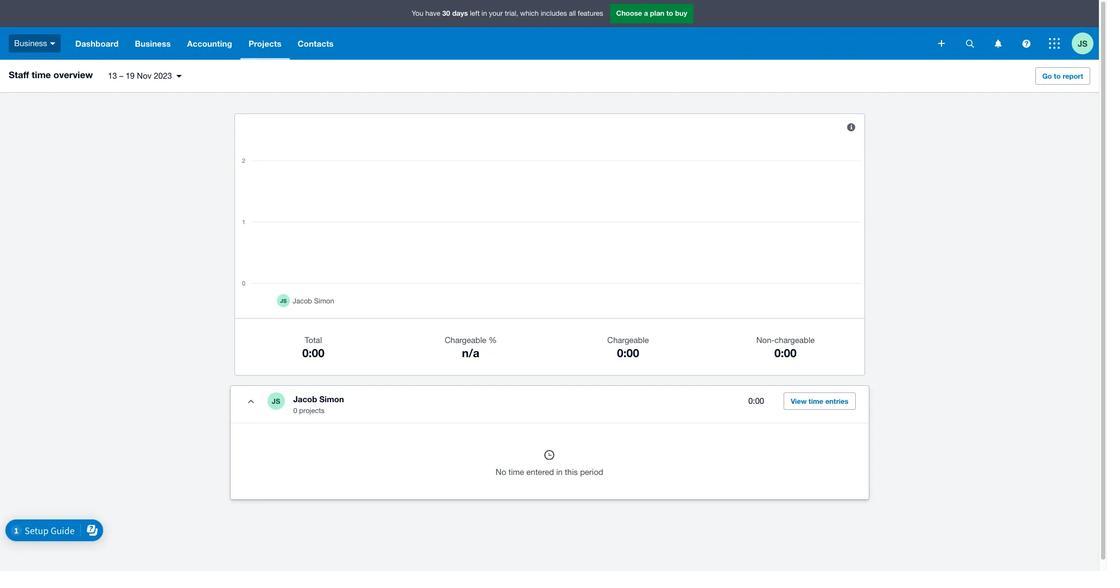 Task type: describe. For each thing, give the bounding box(es) containing it.
–
[[119, 71, 123, 80]]

plan
[[650, 9, 665, 18]]

time for no
[[509, 467, 524, 477]]

no
[[496, 467, 506, 477]]

left
[[470, 9, 480, 18]]

non-
[[757, 336, 775, 345]]

total
[[305, 336, 322, 345]]

projects
[[249, 39, 282, 48]]

which
[[520, 9, 539, 18]]

13
[[108, 71, 117, 80]]

0 horizontal spatial business
[[14, 38, 47, 48]]

time for view
[[809, 397, 824, 406]]

your
[[489, 9, 503, 18]]

js button
[[1072, 27, 1099, 60]]

business inside navigation
[[135, 39, 171, 48]]

entered
[[527, 467, 554, 477]]

in inside you have 30 days left in your trial, which includes all features
[[482, 9, 487, 18]]

no time entered in this period
[[496, 467, 604, 477]]

toggle image
[[248, 399, 254, 403]]

projects
[[299, 407, 325, 415]]

banner containing js
[[0, 0, 1099, 60]]

chart key image
[[847, 123, 856, 131]]

have
[[426, 9, 441, 18]]

navigation containing dashboard
[[67, 27, 931, 60]]

simon
[[320, 394, 344, 404]]

period
[[580, 467, 604, 477]]

2023
[[154, 71, 172, 80]]

you
[[412, 9, 424, 18]]

chart key button
[[841, 116, 862, 138]]

go
[[1043, 72, 1052, 80]]

toggle button
[[240, 390, 262, 412]]

chargeable % n/a
[[445, 336, 497, 360]]

0
[[293, 407, 297, 415]]

js inside popup button
[[1078, 38, 1088, 48]]

a
[[644, 9, 648, 18]]

chargeable
[[775, 336, 815, 345]]

to inside "button"
[[1054, 72, 1061, 80]]

13 – 19 nov 2023
[[108, 71, 172, 80]]

this
[[565, 467, 578, 477]]

dashboard
[[75, 39, 119, 48]]

overview
[[54, 69, 93, 80]]

entries
[[826, 397, 849, 406]]

total 0:00
[[302, 336, 325, 360]]

accounting button
[[179, 27, 240, 60]]



Task type: locate. For each thing, give the bounding box(es) containing it.
%
[[489, 336, 497, 345]]

0:00 inside chargeable 0:00
[[617, 346, 640, 360]]

navigation
[[67, 27, 931, 60]]

2 horizontal spatial time
[[809, 397, 824, 406]]

chargeable for n/a
[[445, 336, 487, 345]]

staff time overview
[[9, 69, 93, 80]]

0 vertical spatial to
[[667, 9, 673, 18]]

to left buy
[[667, 9, 673, 18]]

js up report
[[1078, 38, 1088, 48]]

0 horizontal spatial in
[[482, 9, 487, 18]]

1 horizontal spatial to
[[1054, 72, 1061, 80]]

view time entries
[[791, 397, 849, 406]]

business up the staff
[[14, 38, 47, 48]]

buy
[[675, 9, 688, 18]]

go to report
[[1043, 72, 1084, 80]]

features
[[578, 9, 603, 18]]

time for staff
[[32, 69, 51, 80]]

go to report button
[[1036, 67, 1091, 85]]

business
[[14, 38, 47, 48], [135, 39, 171, 48]]

view time entries link
[[784, 393, 856, 410]]

svg image
[[939, 40, 945, 47]]

0 vertical spatial time
[[32, 69, 51, 80]]

1 vertical spatial js
[[272, 397, 280, 406]]

0:00 inside the 'non-chargeable 0:00'
[[775, 346, 797, 360]]

jacob simon 0 projects
[[293, 394, 344, 415]]

time right no
[[509, 467, 524, 477]]

1 vertical spatial in
[[556, 467, 563, 477]]

30
[[443, 9, 450, 18]]

in
[[482, 9, 487, 18], [556, 467, 563, 477]]

1 horizontal spatial business button
[[127, 27, 179, 60]]

1 horizontal spatial chargeable
[[608, 336, 649, 345]]

1 horizontal spatial in
[[556, 467, 563, 477]]

banner
[[0, 0, 1099, 60]]

js
[[1078, 38, 1088, 48], [272, 397, 280, 406]]

2 vertical spatial time
[[509, 467, 524, 477]]

includes
[[541, 9, 567, 18]]

business button up nov
[[127, 27, 179, 60]]

1 business button from the left
[[0, 27, 67, 60]]

you have 30 days left in your trial, which includes all features
[[412, 9, 603, 18]]

in right the left
[[482, 9, 487, 18]]

n/a
[[462, 346, 480, 360]]

2 chargeable from the left
[[608, 336, 649, 345]]

time right the staff
[[32, 69, 51, 80]]

0 horizontal spatial business button
[[0, 27, 67, 60]]

business button
[[0, 27, 67, 60], [127, 27, 179, 60]]

time inside "link"
[[809, 397, 824, 406]]

13 – 19 nov 2023 button
[[102, 67, 188, 85]]

accounting
[[187, 39, 232, 48]]

choose a plan to buy
[[616, 9, 688, 18]]

1 vertical spatial to
[[1054, 72, 1061, 80]]

projects button
[[240, 27, 290, 60]]

nov
[[137, 71, 152, 80]]

js right toggle image
[[272, 397, 280, 406]]

chargeable inside chargeable % n/a
[[445, 336, 487, 345]]

to inside banner
[[667, 9, 673, 18]]

1 horizontal spatial business
[[135, 39, 171, 48]]

choose
[[616, 9, 642, 18]]

time right 'view'
[[809, 397, 824, 406]]

0 horizontal spatial to
[[667, 9, 673, 18]]

in left this
[[556, 467, 563, 477]]

contacts button
[[290, 27, 342, 60]]

0:00
[[302, 346, 325, 360], [617, 346, 640, 360], [775, 346, 797, 360], [749, 396, 764, 406]]

jacob
[[293, 394, 317, 404]]

0 vertical spatial in
[[482, 9, 487, 18]]

time
[[32, 69, 51, 80], [809, 397, 824, 406], [509, 467, 524, 477]]

0 horizontal spatial time
[[32, 69, 51, 80]]

business button up the staff
[[0, 27, 67, 60]]

contacts
[[298, 39, 334, 48]]

dashboard link
[[67, 27, 127, 60]]

chargeable 0:00
[[608, 336, 649, 360]]

0 horizontal spatial chargeable
[[445, 336, 487, 345]]

business up nov
[[135, 39, 171, 48]]

to
[[667, 9, 673, 18], [1054, 72, 1061, 80]]

report
[[1063, 72, 1084, 80]]

svg image
[[1049, 38, 1060, 49], [966, 39, 974, 48], [995, 39, 1002, 48], [1023, 39, 1031, 48], [50, 42, 55, 45]]

trial,
[[505, 9, 518, 18]]

staff
[[9, 69, 29, 80]]

19
[[126, 71, 135, 80]]

1 horizontal spatial js
[[1078, 38, 1088, 48]]

1 vertical spatial time
[[809, 397, 824, 406]]

days
[[452, 9, 468, 18]]

2 business button from the left
[[127, 27, 179, 60]]

0 vertical spatial js
[[1078, 38, 1088, 48]]

1 chargeable from the left
[[445, 336, 487, 345]]

1 horizontal spatial time
[[509, 467, 524, 477]]

to right go
[[1054, 72, 1061, 80]]

all
[[569, 9, 576, 18]]

view
[[791, 397, 807, 406]]

chargeable
[[445, 336, 487, 345], [608, 336, 649, 345]]

non-chargeable 0:00
[[757, 336, 815, 360]]

0 horizontal spatial js
[[272, 397, 280, 406]]

chargeable for 0:00
[[608, 336, 649, 345]]



Task type: vqa. For each thing, say whether or not it's contained in the screenshot.
the time to the top
yes



